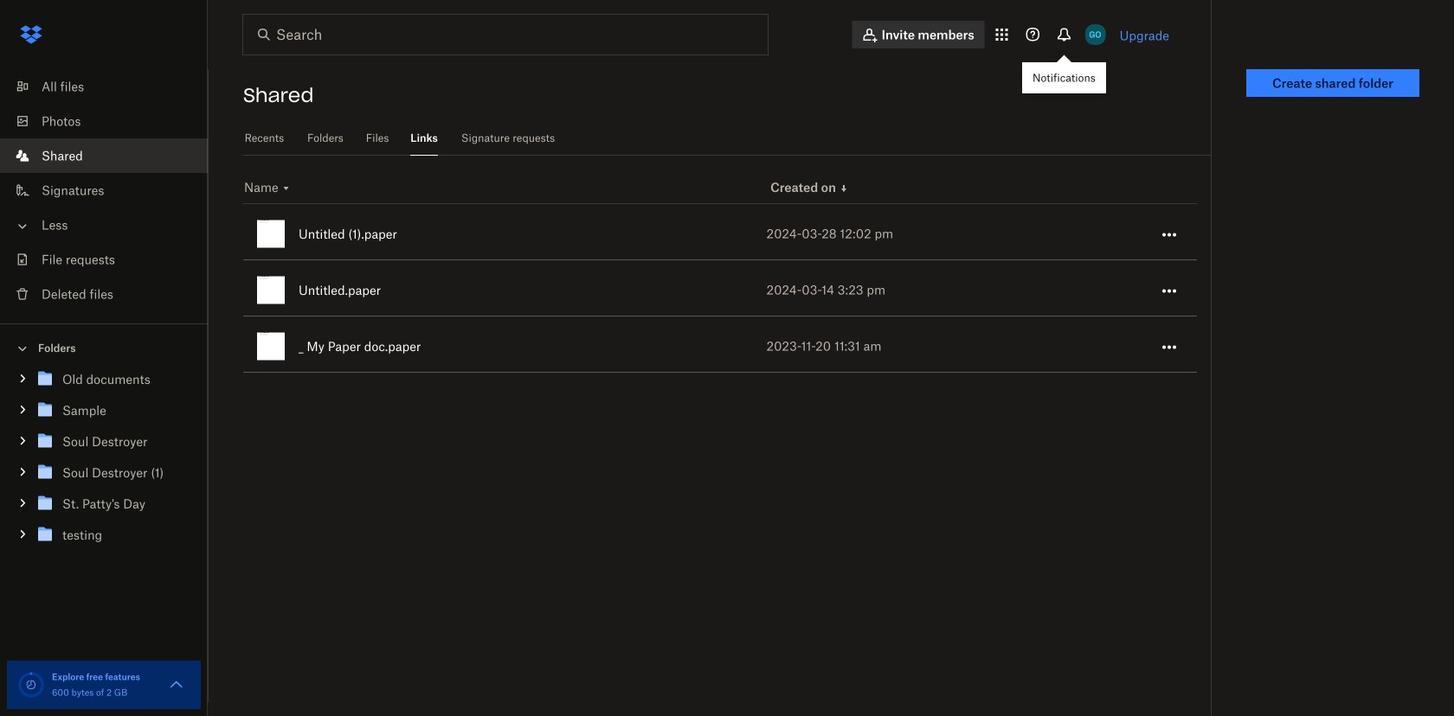 Task type: locate. For each thing, give the bounding box(es) containing it.
quota usage progress bar
[[17, 672, 45, 700]]

1 vertical spatial more actions image
[[1159, 281, 1180, 302]]

1 more actions image from the top
[[1159, 225, 1180, 246]]

list
[[0, 59, 208, 324]]

template stateless image
[[281, 183, 292, 194]]

tab list
[[243, 121, 1211, 156]]

2 more actions image from the top
[[1159, 281, 1180, 302]]

group
[[0, 361, 208, 564]]

0 vertical spatial more actions image
[[1159, 225, 1180, 246]]

_ my paper doc.paper image
[[257, 333, 285, 361]]

list item
[[0, 139, 208, 173]]

more actions image
[[1159, 225, 1180, 246], [1159, 281, 1180, 302]]

more actions image
[[1159, 337, 1180, 358]]

quota usage image
[[17, 672, 45, 700]]



Task type: describe. For each thing, give the bounding box(es) containing it.
more actions image for untitled.paper icon
[[1159, 281, 1180, 302]]

dropbox image
[[14, 17, 48, 52]]

less image
[[14, 218, 31, 235]]

more actions image for untitled (1).paper 'icon'
[[1159, 225, 1180, 246]]

Search in folder "Dropbox" text field
[[276, 24, 732, 45]]

untitled (1).paper image
[[257, 221, 285, 248]]

untitled.paper image
[[257, 277, 285, 305]]



Task type: vqa. For each thing, say whether or not it's contained in the screenshot.
1st More actions image from the bottom
yes



